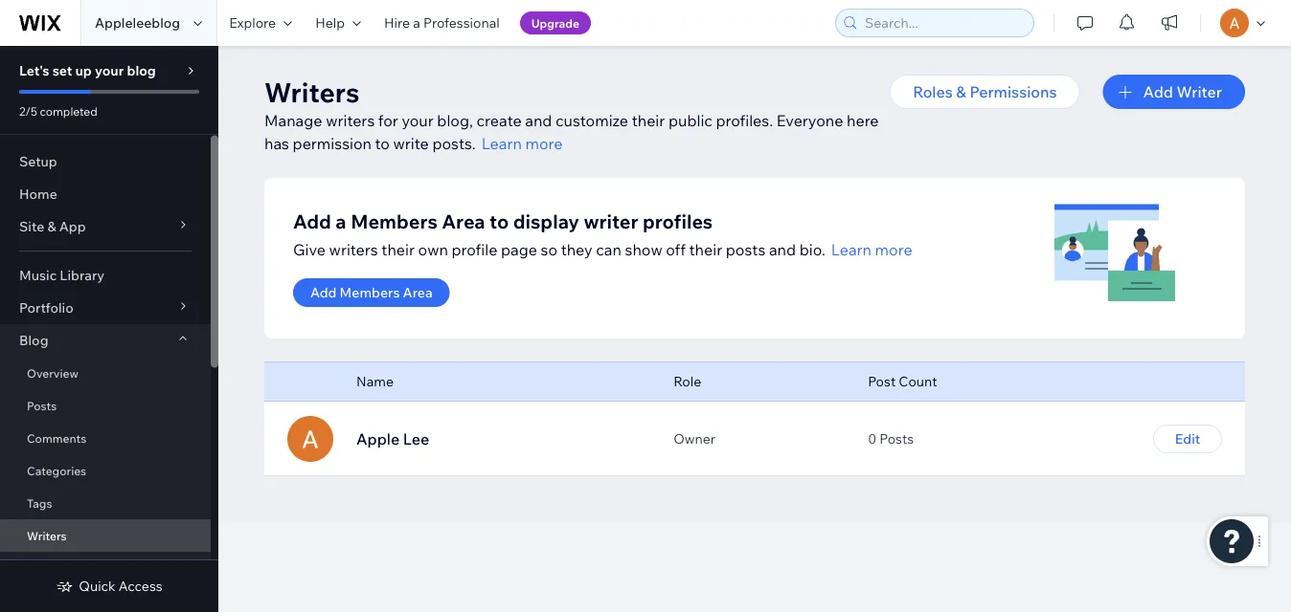 Task type: locate. For each thing, give the bounding box(es) containing it.
writers inside sidebar element
[[27, 529, 67, 544]]

and up learn more
[[525, 111, 552, 130]]

their right off
[[689, 240, 722, 260]]

& right 'site'
[[47, 218, 56, 235]]

1 vertical spatial learn more link
[[831, 238, 912, 261]]

0 vertical spatial writers
[[264, 75, 359, 109]]

learn more link down create
[[481, 132, 563, 155]]

sidebar element
[[0, 46, 218, 613]]

explore
[[229, 14, 276, 31]]

writers
[[326, 111, 375, 130], [329, 240, 378, 260]]

0 vertical spatial your
[[95, 62, 124, 79]]

1 vertical spatial &
[[47, 218, 56, 235]]

blog button
[[0, 325, 211, 357]]

0 vertical spatial writers
[[326, 111, 375, 130]]

add left the writer
[[1143, 82, 1173, 102]]

posts inside sidebar element
[[27, 399, 57, 413]]

1 vertical spatial and
[[769, 240, 796, 260]]

0 vertical spatial more
[[525, 134, 563, 153]]

their left own
[[381, 240, 415, 260]]

0 horizontal spatial to
[[375, 134, 390, 153]]

learn
[[481, 134, 522, 153], [831, 240, 872, 260]]

categories
[[27, 464, 86, 478]]

show
[[625, 240, 662, 260]]

0 vertical spatial area
[[442, 209, 485, 233]]

add for writer
[[1143, 82, 1173, 102]]

their left public
[[632, 111, 665, 130]]

& for site
[[47, 218, 56, 235]]

roles
[[913, 82, 953, 102]]

1 vertical spatial to
[[490, 209, 509, 233]]

to down for
[[375, 134, 390, 153]]

1 vertical spatial members
[[340, 284, 400, 301]]

0 horizontal spatial learn
[[481, 134, 522, 153]]

more
[[525, 134, 563, 153], [875, 240, 912, 260]]

writers up permission
[[326, 111, 375, 130]]

profiles
[[643, 209, 713, 233]]

learn more link right bio. at top right
[[831, 238, 912, 261]]

display
[[513, 209, 579, 233]]

0 horizontal spatial writers
[[27, 529, 67, 544]]

1 horizontal spatial a
[[413, 14, 420, 31]]

a right "hire"
[[413, 14, 420, 31]]

and
[[525, 111, 552, 130], [769, 240, 796, 260]]

0 vertical spatial learn
[[481, 134, 522, 153]]

1 horizontal spatial their
[[632, 111, 665, 130]]

learn down create
[[481, 134, 522, 153]]

your
[[95, 62, 124, 79], [402, 111, 434, 130]]

1 horizontal spatial to
[[490, 209, 509, 233]]

0 vertical spatial add
[[1143, 82, 1173, 102]]

1 horizontal spatial and
[[769, 240, 796, 260]]

apple lee
[[356, 430, 429, 449]]

a inside add a members area to display writer profiles give writers their own profile page so they can show off their posts and bio. learn more
[[336, 209, 346, 233]]

writers right give
[[329, 240, 378, 260]]

0 vertical spatial a
[[413, 14, 420, 31]]

posts down overview
[[27, 399, 57, 413]]

0 horizontal spatial learn more link
[[481, 132, 563, 155]]

more down customize
[[525, 134, 563, 153]]

quick access button
[[56, 578, 162, 596]]

role
[[673, 374, 701, 390]]

1 horizontal spatial posts
[[879, 431, 914, 448]]

add inside add a members area to display writer profiles give writers their own profile page so they can show off their posts and bio. learn more
[[293, 209, 331, 233]]

1 vertical spatial writers
[[329, 240, 378, 260]]

up
[[75, 62, 92, 79]]

categories link
[[0, 455, 211, 487]]

posts right '0'
[[879, 431, 914, 448]]

learn more link
[[481, 132, 563, 155], [831, 238, 912, 261]]

your for blog,
[[402, 111, 434, 130]]

writers inside add a members area to display writer profiles give writers their own profile page so they can show off their posts and bio. learn more
[[329, 240, 378, 260]]

permission
[[293, 134, 372, 153]]

learn inside add a members area to display writer profiles give writers their own profile page so they can show off their posts and bio. learn more
[[831, 240, 872, 260]]

writers down tags
[[27, 529, 67, 544]]

own
[[418, 240, 448, 260]]

& inside roles & permissions button
[[956, 82, 966, 102]]

add members area button
[[293, 279, 450, 307]]

upgrade button
[[520, 11, 591, 34]]

1 vertical spatial a
[[336, 209, 346, 233]]

a up add members area on the left
[[336, 209, 346, 233]]

permissions
[[970, 82, 1057, 102]]

1 horizontal spatial your
[[402, 111, 434, 130]]

hire a professional
[[384, 14, 500, 31]]

learn more link for add a members area to display writer profiles
[[831, 238, 912, 261]]

learn right bio. at top right
[[831, 240, 872, 260]]

posts
[[27, 399, 57, 413], [879, 431, 914, 448]]

customize
[[555, 111, 628, 130]]

your up write
[[402, 111, 434, 130]]

your right 'up' on the left top of the page
[[95, 62, 124, 79]]

0 horizontal spatial more
[[525, 134, 563, 153]]

0 vertical spatial to
[[375, 134, 390, 153]]

2 vertical spatial add
[[310, 284, 337, 301]]

1 horizontal spatial more
[[875, 240, 912, 260]]

add members area
[[310, 284, 433, 301]]

appleleeblog
[[95, 14, 180, 31]]

writers up manage at the top of the page
[[264, 75, 359, 109]]

1 horizontal spatial area
[[442, 209, 485, 233]]

0 posts
[[868, 431, 914, 448]]

comments link
[[0, 422, 211, 455]]

home
[[19, 186, 57, 203]]

posts link
[[0, 390, 211, 422]]

home link
[[0, 178, 211, 211]]

& right roles at right top
[[956, 82, 966, 102]]

Search... field
[[859, 10, 1028, 36]]

site
[[19, 218, 44, 235]]

& for roles
[[956, 82, 966, 102]]

1 horizontal spatial writers
[[264, 75, 359, 109]]

1 horizontal spatial &
[[956, 82, 966, 102]]

setup
[[19, 153, 57, 170]]

to
[[375, 134, 390, 153], [490, 209, 509, 233]]

members up own
[[351, 209, 437, 233]]

count
[[899, 374, 937, 390]]

0 horizontal spatial &
[[47, 218, 56, 235]]

learn inside the "learn more" 'link'
[[481, 134, 522, 153]]

to up page
[[490, 209, 509, 233]]

writer
[[584, 209, 638, 233]]

1 vertical spatial learn
[[831, 240, 872, 260]]

1 vertical spatial writers
[[27, 529, 67, 544]]

and left bio. at top right
[[769, 240, 796, 260]]

&
[[956, 82, 966, 102], [47, 218, 56, 235]]

your inside manage writers for your blog, create and customize their public profiles. everyone here has permission to write posts.
[[402, 111, 434, 130]]

add
[[1143, 82, 1173, 102], [293, 209, 331, 233], [310, 284, 337, 301]]

add up give
[[293, 209, 331, 233]]

1 vertical spatial add
[[293, 209, 331, 233]]

members inside add a members area to display writer profiles give writers their own profile page so they can show off their posts and bio. learn more
[[351, 209, 437, 233]]

1 vertical spatial your
[[402, 111, 434, 130]]

for
[[378, 111, 398, 130]]

2 horizontal spatial their
[[689, 240, 722, 260]]

writers
[[264, 75, 359, 109], [27, 529, 67, 544]]

0 vertical spatial &
[[956, 82, 966, 102]]

portfolio button
[[0, 292, 211, 325]]

more right bio. at top right
[[875, 240, 912, 260]]

your inside sidebar element
[[95, 62, 124, 79]]

a for members
[[336, 209, 346, 233]]

has
[[264, 134, 289, 153]]

their
[[632, 111, 665, 130], [381, 240, 415, 260], [689, 240, 722, 260]]

area up profile
[[442, 209, 485, 233]]

0 horizontal spatial posts
[[27, 399, 57, 413]]

off
[[666, 240, 686, 260]]

2/5 completed
[[19, 104, 97, 118]]

and inside add a members area to display writer profiles give writers their own profile page so they can show off their posts and bio. learn more
[[769, 240, 796, 260]]

1 horizontal spatial learn
[[831, 240, 872, 260]]

members up name
[[340, 284, 400, 301]]

learn more
[[481, 134, 563, 153]]

profile
[[452, 240, 497, 260]]

tags
[[27, 497, 52, 511]]

their inside manage writers for your blog, create and customize their public profiles. everyone here has permission to write posts.
[[632, 111, 665, 130]]

area inside add a members area to display writer profiles give writers their own profile page so they can show off their posts and bio. learn more
[[442, 209, 485, 233]]

0 horizontal spatial area
[[403, 284, 433, 301]]

0 horizontal spatial and
[[525, 111, 552, 130]]

1 horizontal spatial learn more link
[[831, 238, 912, 261]]

site & app button
[[0, 211, 211, 243]]

learn more link for writers
[[481, 132, 563, 155]]

1 vertical spatial more
[[875, 240, 912, 260]]

& inside site & app popup button
[[47, 218, 56, 235]]

area inside button
[[403, 284, 433, 301]]

0 vertical spatial and
[[525, 111, 552, 130]]

0 horizontal spatial a
[[336, 209, 346, 233]]

0 vertical spatial members
[[351, 209, 437, 233]]

area down own
[[403, 284, 433, 301]]

members
[[351, 209, 437, 233], [340, 284, 400, 301]]

a
[[413, 14, 420, 31], [336, 209, 346, 233]]

add down give
[[310, 284, 337, 301]]

1 vertical spatial area
[[403, 284, 433, 301]]

0 vertical spatial posts
[[27, 399, 57, 413]]

0 vertical spatial learn more link
[[481, 132, 563, 155]]

edit button
[[1153, 425, 1222, 454]]

0 horizontal spatial your
[[95, 62, 124, 79]]



Task type: vqa. For each thing, say whether or not it's contained in the screenshot.
Appleleeblog
yes



Task type: describe. For each thing, give the bounding box(es) containing it.
manage
[[264, 111, 322, 130]]

profiles.
[[716, 111, 773, 130]]

can
[[596, 240, 621, 260]]

give
[[293, 240, 326, 260]]

setup link
[[0, 146, 211, 178]]

app
[[59, 218, 86, 235]]

name
[[356, 374, 394, 390]]

members inside button
[[340, 284, 400, 301]]

your for blog
[[95, 62, 124, 79]]

a for professional
[[413, 14, 420, 31]]

roles & permissions button
[[890, 75, 1080, 109]]

overview link
[[0, 357, 211, 390]]

portfolio
[[19, 300, 73, 317]]

owner
[[673, 431, 716, 448]]

add writer button
[[1103, 75, 1245, 109]]

post
[[868, 374, 896, 390]]

bio.
[[799, 240, 825, 260]]

hire
[[384, 14, 410, 31]]

more inside add a members area to display writer profiles give writers their own profile page so they can show off their posts and bio. learn more
[[875, 240, 912, 260]]

tags link
[[0, 487, 211, 520]]

add for members
[[310, 284, 337, 301]]

add for a
[[293, 209, 331, 233]]

posts.
[[432, 134, 476, 153]]

writers link
[[0, 520, 211, 553]]

help
[[315, 14, 345, 31]]

music
[[19, 267, 57, 284]]

1 vertical spatial posts
[[879, 431, 914, 448]]

everyone
[[776, 111, 843, 130]]

writers inside manage writers for your blog, create and customize their public profiles. everyone here has permission to write posts.
[[326, 111, 375, 130]]

hire a professional link
[[373, 0, 511, 46]]

edit
[[1175, 431, 1200, 448]]

access
[[119, 578, 162, 595]]

and inside manage writers for your blog, create and customize their public profiles. everyone here has permission to write posts.
[[525, 111, 552, 130]]

0
[[868, 431, 876, 448]]

music library link
[[0, 260, 211, 292]]

add a members area to display writer profiles give writers their own profile page so they can show off their posts and bio. learn more
[[293, 209, 912, 260]]

blog
[[19, 332, 48, 349]]

to inside add a members area to display writer profiles give writers their own profile page so they can show off their posts and bio. learn more
[[490, 209, 509, 233]]

music library
[[19, 267, 105, 284]]

blog,
[[437, 111, 473, 130]]

professional
[[423, 14, 500, 31]]

help button
[[304, 0, 373, 46]]

here
[[847, 111, 879, 130]]

they
[[561, 240, 592, 260]]

manage writers for your blog, create and customize their public profiles. everyone here has permission to write posts.
[[264, 111, 879, 153]]

2/5
[[19, 104, 37, 118]]

so
[[541, 240, 557, 260]]

posts
[[726, 240, 766, 260]]

to inside manage writers for your blog, create and customize their public profiles. everyone here has permission to write posts.
[[375, 134, 390, 153]]

0 horizontal spatial their
[[381, 240, 415, 260]]

create
[[476, 111, 522, 130]]

public
[[668, 111, 712, 130]]

write
[[393, 134, 429, 153]]

library
[[60, 267, 105, 284]]

comments
[[27, 431, 86, 446]]

set
[[52, 62, 72, 79]]

let's set up your blog
[[19, 62, 156, 79]]

apple
[[356, 430, 400, 449]]

quick access
[[79, 578, 162, 595]]

roles & permissions
[[913, 82, 1057, 102]]

let's
[[19, 62, 49, 79]]

site & app
[[19, 218, 86, 235]]

lee
[[403, 430, 429, 449]]

page
[[501, 240, 537, 260]]

writer
[[1177, 82, 1222, 102]]

blog
[[127, 62, 156, 79]]

quick
[[79, 578, 116, 595]]

overview
[[27, 366, 78, 381]]

completed
[[40, 104, 97, 118]]

post count
[[868, 374, 937, 390]]

upgrade
[[531, 16, 579, 30]]

add writer
[[1143, 82, 1222, 102]]



